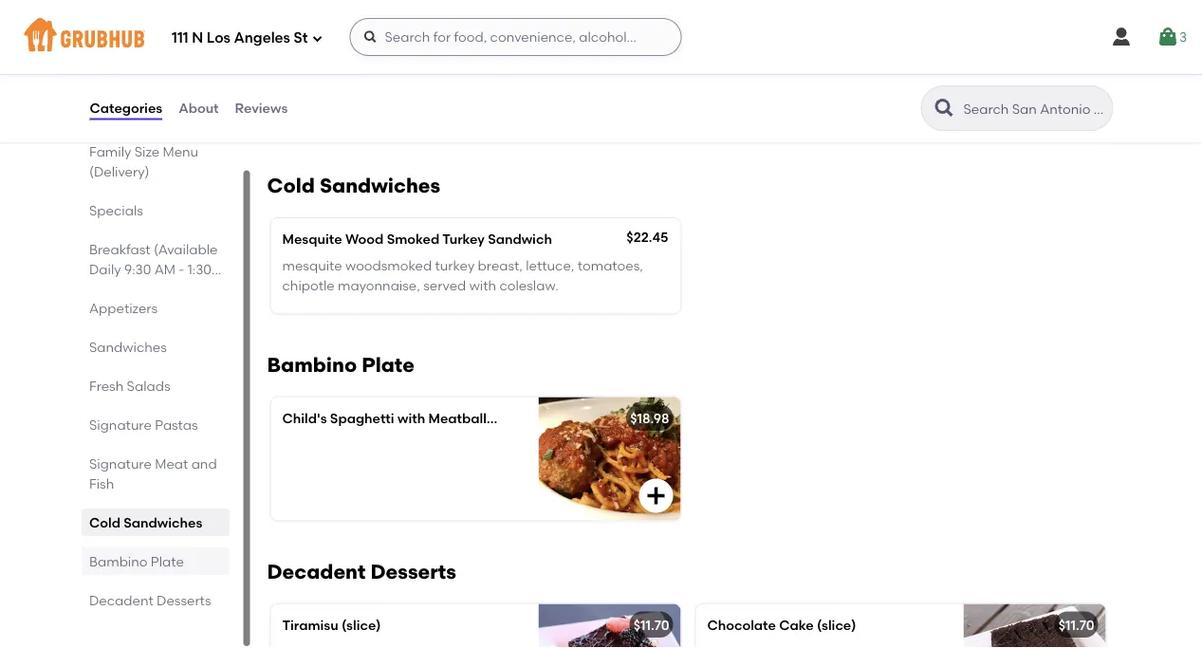 Task type: locate. For each thing, give the bounding box(es) containing it.
a
[[282, 98, 291, 114]]

bambino plate tab
[[89, 551, 222, 571]]

1 vertical spatial and
[[191, 455, 216, 472]]

1 vertical spatial decadent desserts
[[89, 592, 211, 608]]

cold sandwiches up bambino plate tab
[[89, 514, 202, 530]]

family
[[89, 143, 131, 159]]

1 horizontal spatial of
[[339, 52, 352, 68]]

1 horizontal spatial plate
[[362, 353, 415, 377]]

with down the breast,
[[469, 277, 496, 293]]

decadent up tiramisu at the left bottom of page
[[267, 560, 366, 584]]

2 horizontal spatial svg image
[[1157, 26, 1179, 48]]

1 vertical spatial signature
[[89, 455, 151, 472]]

child's
[[282, 410, 327, 426]]

svg image left the '3' button
[[1110, 26, 1133, 48]]

of
[[339, 52, 352, 68], [324, 98, 336, 114]]

decadent down bambino plate tab
[[89, 592, 153, 608]]

signature pastas
[[89, 417, 198, 433]]

bambino plate down cold sandwiches tab
[[89, 553, 183, 569]]

pastas
[[154, 417, 198, 433]]

plate right meatball
[[490, 410, 524, 426]]

sandwiches
[[320, 174, 440, 198], [89, 339, 166, 355], [123, 514, 202, 530]]

1 horizontal spatial cold
[[267, 174, 315, 198]]

bambino
[[267, 353, 357, 377], [89, 553, 147, 569]]

coleslaw.
[[500, 277, 559, 293]]

1 (slice) from the left
[[342, 617, 381, 633]]

$11.70 for chocolate cake (slice)
[[1059, 617, 1095, 633]]

appetizers tab
[[89, 298, 222, 318]]

1 horizontal spatial bambino
[[267, 353, 357, 377]]

(slice) right cake at bottom right
[[817, 617, 856, 633]]

0 horizontal spatial svg image
[[363, 29, 378, 45]]

1 horizontal spatial decadent desserts
[[267, 560, 456, 584]]

sandwiches up bambino plate tab
[[123, 514, 202, 530]]

svg image up the the
[[363, 29, 378, 45]]

0 horizontal spatial bambino plate
[[89, 553, 183, 569]]

and right meat
[[191, 455, 216, 472]]

1 vertical spatial plate
[[490, 410, 524, 426]]

bambino plate up spaghetti
[[267, 353, 415, 377]]

$18.98
[[630, 410, 669, 426]]

meat
[[154, 455, 188, 472]]

0 horizontal spatial of
[[324, 98, 336, 114]]

bambino up child's
[[267, 353, 357, 377]]

0 vertical spatial and
[[470, 98, 495, 114]]

1 horizontal spatial and
[[470, 98, 495, 114]]

0 vertical spatial decadent desserts
[[267, 560, 456, 584]]

about
[[179, 100, 219, 116]]

child's spaghetti with meatball plate image
[[539, 397, 681, 521]]

sandwiches up wood
[[320, 174, 440, 198]]

1 horizontal spatial (slice)
[[817, 617, 856, 633]]

fresh salads
[[89, 378, 170, 394]]

0 horizontal spatial plate
[[150, 553, 183, 569]]

fresh salads tab
[[89, 376, 222, 396]]

desserts
[[371, 560, 456, 584], [156, 592, 211, 608]]

and
[[470, 98, 495, 114], [191, 455, 216, 472]]

2 horizontal spatial plate
[[490, 410, 524, 426]]

chocolate cake (slice)
[[707, 617, 856, 633]]

3 button
[[1157, 20, 1187, 54]]

served
[[423, 277, 466, 293]]

family size menu (delivery) tab
[[89, 141, 222, 181]]

(slice)
[[342, 617, 381, 633], [817, 617, 856, 633]]

turkey
[[442, 231, 485, 247]]

chocolate cake (slice) image
[[964, 604, 1106, 648]]

1 vertical spatial decadent
[[89, 592, 153, 608]]

day
[[380, 52, 405, 68]]

1 $11.70 from the left
[[634, 617, 669, 633]]

signature down "fresh salads"
[[89, 417, 151, 433]]

0 horizontal spatial (slice)
[[342, 617, 381, 633]]

bambino plate
[[267, 353, 415, 377], [89, 553, 183, 569]]

decadent
[[267, 560, 366, 584], [89, 592, 153, 608]]

of right 'side'
[[324, 98, 336, 114]]

and inside chicken breast topped with our seasonal sauce with a side of sautéed vegetables and pasta
[[470, 98, 495, 114]]

lettuce,
[[526, 258, 575, 274]]

decadent desserts
[[267, 560, 456, 584], [89, 592, 211, 608]]

2 (slice) from the left
[[817, 617, 856, 633]]

plate inside tab
[[150, 553, 183, 569]]

Search San Antonio Winery Los Angeles search field
[[962, 100, 1107, 118]]

meatball
[[428, 410, 487, 426]]

fresh
[[89, 378, 123, 394]]

1 horizontal spatial desserts
[[371, 560, 456, 584]]

1 signature from the top
[[89, 417, 151, 433]]

with
[[431, 79, 458, 95], [588, 79, 615, 95], [469, 277, 496, 293], [398, 410, 425, 426]]

0 horizontal spatial decadent desserts
[[89, 592, 211, 608]]

1 horizontal spatial $11.70
[[1059, 617, 1095, 633]]

plate
[[362, 353, 415, 377], [490, 410, 524, 426], [150, 553, 183, 569]]

svg image
[[1157, 26, 1179, 48], [312, 33, 323, 44], [645, 485, 668, 507]]

decadent desserts up tiramisu (slice)
[[267, 560, 456, 584]]

0 horizontal spatial decadent
[[89, 592, 153, 608]]

woodsmoked
[[345, 258, 432, 274]]

signature for signature meat and fish
[[89, 455, 151, 472]]

cold up mesquite on the left of the page
[[267, 174, 315, 198]]

$11.70
[[634, 617, 669, 633], [1059, 617, 1095, 633]]

2 vertical spatial plate
[[150, 553, 183, 569]]

1 horizontal spatial decadent
[[267, 560, 366, 584]]

0 horizontal spatial bambino
[[89, 553, 147, 569]]

1 vertical spatial bambino
[[89, 553, 147, 569]]

svg image
[[1110, 26, 1133, 48], [363, 29, 378, 45], [645, 99, 668, 121]]

0 vertical spatial decadent
[[267, 560, 366, 584]]

1 vertical spatial cold
[[89, 514, 120, 530]]

1 horizontal spatial cold sandwiches
[[267, 174, 440, 198]]

-
[[178, 261, 184, 277]]

2 $11.70 from the left
[[1059, 617, 1095, 633]]

decadent inside tab
[[89, 592, 153, 608]]

1 vertical spatial cold sandwiches
[[89, 514, 202, 530]]

cold sandwiches up wood
[[267, 174, 440, 198]]

sandwiches up "fresh salads"
[[89, 339, 166, 355]]

(slice) right tiramisu at the left bottom of page
[[342, 617, 381, 633]]

0 horizontal spatial and
[[191, 455, 216, 472]]

cold
[[267, 174, 315, 198], [89, 514, 120, 530]]

tomatoes,
[[578, 258, 643, 274]]

breast
[[335, 79, 377, 95]]

cold sandwiches
[[267, 174, 440, 198], [89, 514, 202, 530]]

sandwiches inside "tab"
[[89, 339, 166, 355]]

2 vertical spatial sandwiches
[[123, 514, 202, 530]]

1 vertical spatial sandwiches
[[89, 339, 166, 355]]

0 horizontal spatial desserts
[[156, 592, 211, 608]]

svg image down $25.98
[[645, 99, 668, 121]]

sauce
[[546, 79, 585, 95]]

0 vertical spatial signature
[[89, 417, 151, 433]]

with right sauce
[[588, 79, 615, 95]]

topped
[[380, 79, 428, 95]]

of inside chicken breast topped with our seasonal sauce with a side of sautéed vegetables and pasta
[[324, 98, 336, 114]]

los
[[207, 30, 230, 47]]

bambino down cold sandwiches tab
[[89, 553, 147, 569]]

about button
[[178, 74, 220, 142]]

sandwiches tab
[[89, 337, 222, 357]]

signature pastas tab
[[89, 415, 222, 435]]

1 vertical spatial bambino plate
[[89, 553, 183, 569]]

0 vertical spatial desserts
[[371, 560, 456, 584]]

sandwich
[[488, 231, 552, 247]]

1 horizontal spatial bambino plate
[[267, 353, 415, 377]]

breakfast (available daily 9:30 am - 1:30 pm) tab
[[89, 239, 222, 297]]

$25.98
[[627, 50, 669, 66]]

mesquite woodsmoked turkey breast, lettuce, tomatoes, chipotle mayonnaise, served with coleslaw.
[[282, 258, 643, 293]]

1 horizontal spatial svg image
[[645, 99, 668, 121]]

0 vertical spatial bambino plate
[[267, 353, 415, 377]]

signature up fish at the bottom of page
[[89, 455, 151, 472]]

mesquite wood smoked turkey sandwich
[[282, 231, 552, 247]]

0 horizontal spatial cold
[[89, 514, 120, 530]]

2 signature from the top
[[89, 455, 151, 472]]

and down our
[[470, 98, 495, 114]]

cold down fish at the bottom of page
[[89, 514, 120, 530]]

plate up child's spaghetti with meatball plate at the bottom
[[362, 353, 415, 377]]

0 horizontal spatial cold sandwiches
[[89, 514, 202, 530]]

signature inside signature meat and fish
[[89, 455, 151, 472]]

smoked
[[387, 231, 439, 247]]

signature
[[89, 417, 151, 433], [89, 455, 151, 472]]

1 vertical spatial of
[[324, 98, 336, 114]]

of left the the
[[339, 52, 352, 68]]

decadent desserts down bambino plate tab
[[89, 592, 211, 608]]

0 horizontal spatial $11.70
[[634, 617, 669, 633]]

plate up decadent desserts tab
[[150, 553, 183, 569]]

1 vertical spatial desserts
[[156, 592, 211, 608]]

(delivery)
[[89, 163, 149, 179]]



Task type: describe. For each thing, give the bounding box(es) containing it.
breast,
[[478, 258, 523, 274]]

signature for signature pastas
[[89, 417, 151, 433]]

decadent desserts tab
[[89, 590, 222, 610]]

wood
[[345, 231, 384, 247]]

signature meat and fish tab
[[89, 454, 222, 493]]

3
[[1179, 29, 1187, 45]]

search icon image
[[933, 97, 956, 120]]

$11.70 for tiramisu (slice)
[[634, 617, 669, 633]]

$22.45
[[627, 229, 669, 245]]

111 n los angeles st
[[172, 30, 308, 47]]

chicken breast topped with our seasonal sauce with a side of sautéed vegetables and pasta
[[282, 79, 615, 114]]

with inside 'mesquite woodsmoked turkey breast, lettuce, tomatoes, chipotle mayonnaise, served with coleslaw.'
[[469, 277, 496, 293]]

tiramisu (slice) image
[[539, 604, 681, 648]]

specials
[[89, 202, 143, 218]]

child's spaghetti with meatball plate
[[282, 410, 524, 426]]

decadent desserts inside tab
[[89, 592, 211, 608]]

specials tab
[[89, 200, 222, 220]]

mayonnaise,
[[338, 277, 420, 293]]

appetizers
[[89, 300, 157, 316]]

cake
[[779, 617, 814, 633]]

111
[[172, 30, 188, 47]]

bambino inside tab
[[89, 553, 147, 569]]

mesquite
[[282, 258, 342, 274]]

reviews button
[[234, 74, 289, 142]]

seasonal
[[485, 79, 543, 95]]

Search for food, convenience, alcohol... search field
[[350, 18, 682, 56]]

0 vertical spatial cold sandwiches
[[267, 174, 440, 198]]

(available
[[153, 241, 217, 257]]

9:30
[[124, 261, 151, 277]]

chipotle
[[282, 277, 335, 293]]

1 horizontal spatial svg image
[[645, 485, 668, 507]]

0 vertical spatial cold
[[267, 174, 315, 198]]

svg image inside the '3' button
[[1157, 26, 1179, 48]]

salads
[[126, 378, 170, 394]]

cold sandwiches inside tab
[[89, 514, 202, 530]]

0 horizontal spatial svg image
[[312, 33, 323, 44]]

0 vertical spatial plate
[[362, 353, 415, 377]]

turkey
[[435, 258, 475, 274]]

0 vertical spatial bambino
[[267, 353, 357, 377]]

side
[[294, 98, 320, 114]]

reviews
[[235, 100, 288, 116]]

categories button
[[89, 74, 163, 142]]

2 horizontal spatial svg image
[[1110, 26, 1133, 48]]

bambino plate inside tab
[[89, 553, 183, 569]]

tiramisu (slice)
[[282, 617, 381, 633]]

desserts inside tab
[[156, 592, 211, 608]]

cold sandwiches tab
[[89, 512, 222, 532]]

vegetables
[[395, 98, 467, 114]]

chicken
[[282, 79, 332, 95]]

pm)
[[89, 281, 113, 297]]

main navigation navigation
[[0, 0, 1202, 74]]

sautéed
[[340, 98, 392, 114]]

st
[[294, 30, 308, 47]]

fish
[[89, 475, 114, 492]]

breakfast
[[89, 241, 150, 257]]

with up vegetables
[[431, 79, 458, 95]]

signature meat and fish
[[89, 455, 216, 492]]

pasta
[[498, 98, 536, 114]]

menu
[[162, 143, 198, 159]]

chicken
[[282, 52, 336, 68]]

n
[[192, 30, 203, 47]]

spaghetti
[[330, 410, 394, 426]]

0 vertical spatial sandwiches
[[320, 174, 440, 198]]

daily
[[89, 261, 121, 277]]

0 vertical spatial of
[[339, 52, 352, 68]]

family size menu (delivery)
[[89, 143, 198, 179]]

breakfast (available daily 9:30 am - 1:30 pm) appetizers
[[89, 241, 217, 316]]

cold inside cold sandwiches tab
[[89, 514, 120, 530]]

mesquite
[[282, 231, 342, 247]]

sandwiches inside tab
[[123, 514, 202, 530]]

and inside signature meat and fish
[[191, 455, 216, 472]]

chocolate
[[707, 617, 776, 633]]

chicken of the day
[[282, 52, 405, 68]]

size
[[134, 143, 159, 159]]

angeles
[[234, 30, 290, 47]]

with left meatball
[[398, 410, 425, 426]]

the
[[355, 52, 376, 68]]

categories
[[90, 100, 162, 116]]

our
[[461, 79, 482, 95]]

tiramisu
[[282, 617, 338, 633]]

am
[[154, 261, 175, 277]]

1:30
[[187, 261, 211, 277]]



Task type: vqa. For each thing, say whether or not it's contained in the screenshot.
sautéed
yes



